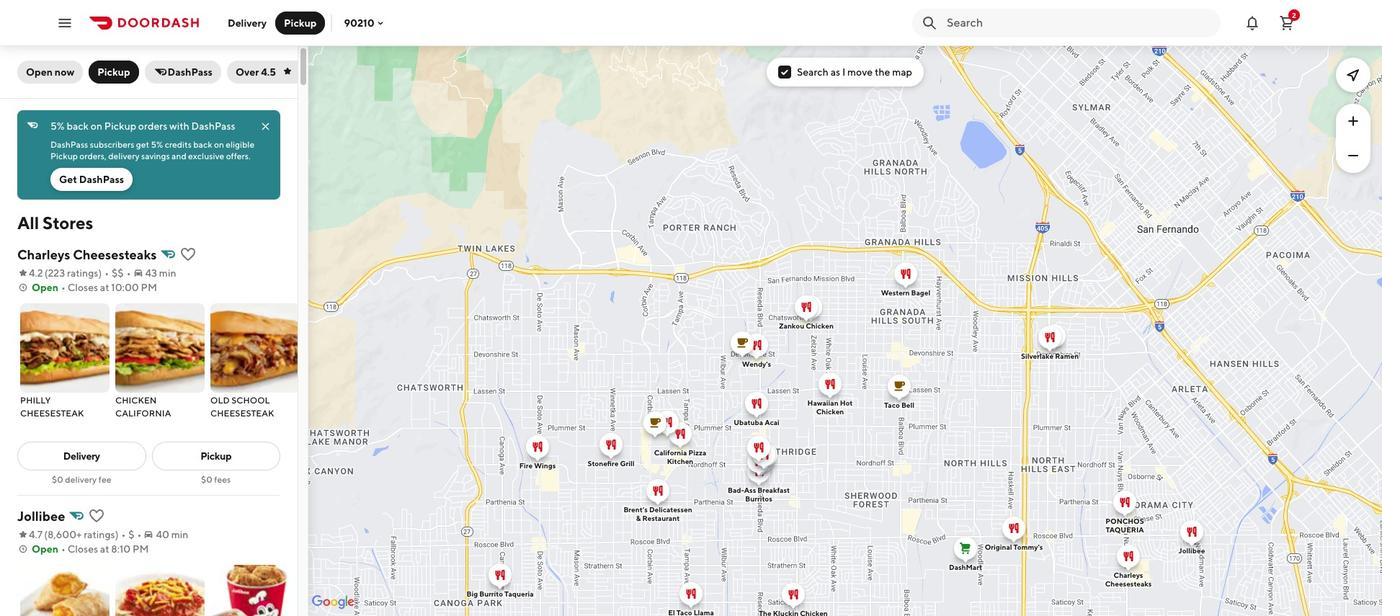Task type: describe. For each thing, give the bounding box(es) containing it.
exclusive
[[188, 151, 224, 161]]

over 4.5 button
[[227, 61, 323, 84]]

with
[[169, 120, 189, 132]]

old school cheesesteak
[[210, 395, 274, 419]]

all
[[17, 213, 39, 233]]

powered by google image
[[312, 595, 355, 610]]

i
[[842, 66, 845, 78]]

stores
[[42, 213, 93, 233]]

old school cheesesteak image
[[210, 303, 300, 393]]

search as i move the map
[[797, 66, 912, 78]]

delivery for delivery link
[[63, 450, 100, 462]]

223
[[48, 267, 65, 279]]

pickup right the delivery button
[[284, 17, 317, 28]]

43 min
[[145, 267, 176, 279]]

move
[[847, 66, 873, 78]]

philly
[[20, 395, 51, 406]]

credits
[[165, 139, 192, 150]]

dashpass subscribers get 5% credits back on eligible pickup orders, delivery savings and exclusive offers.
[[50, 139, 256, 161]]

90210 button
[[344, 17, 386, 28]]

pickup inside dashpass subscribers get 5% credits back on eligible pickup orders, delivery savings and exclusive offers.
[[50, 151, 78, 161]]

$0 for pickup
[[201, 474, 212, 485]]

now
[[55, 66, 74, 78]]

open menu image
[[56, 14, 74, 31]]

savings
[[141, 151, 170, 161]]

Store search: begin typing to search for stores available on DoorDash text field
[[947, 15, 1212, 31]]

5% back on pickup orders with dashpass
[[50, 120, 235, 132]]

$0 fees
[[201, 474, 231, 485]]

pickup link
[[152, 442, 280, 471]]

on inside dashpass subscribers get 5% credits back on eligible pickup orders, delivery savings and exclusive offers.
[[214, 139, 224, 150]]

cheesesteak inside the philly cheesesteak button
[[20, 408, 84, 419]]

min for jollibee
[[171, 529, 188, 540]]

over
[[236, 66, 259, 78]]

• down 223 at the top left of page
[[61, 282, 65, 293]]

average rating of 4.7 out of 5 element
[[17, 527, 43, 542]]

closes for charleys cheesesteaks
[[67, 282, 98, 293]]

( for charleys cheesesteaks
[[44, 267, 48, 279]]

1 vertical spatial pickup button
[[89, 61, 139, 84]]

all stores
[[17, 213, 93, 233]]

4.2
[[29, 267, 43, 279]]

dashpass inside button
[[79, 174, 124, 185]]

open now
[[26, 66, 74, 78]]

43
[[145, 267, 157, 279]]

4.7
[[29, 529, 43, 540]]

open for jollibee
[[32, 543, 58, 555]]

dashpass up exclusive
[[191, 120, 235, 132]]

fee
[[99, 474, 111, 485]]

ratings for charleys cheesesteaks
[[67, 267, 98, 279]]

chicken california button
[[115, 303, 205, 420]]

0 horizontal spatial on
[[91, 120, 102, 132]]

cheesesteak inside old school cheesesteak button
[[210, 408, 274, 419]]

orders,
[[79, 151, 107, 161]]

( 8,600+ ratings )
[[44, 529, 118, 540]]

get dashpass
[[59, 174, 124, 185]]

$$
[[112, 267, 124, 279]]

california
[[115, 408, 171, 419]]

• left $
[[121, 529, 126, 540]]

10:00
[[111, 282, 139, 293]]

dashpass inside button
[[168, 66, 213, 78]]

40 min
[[156, 529, 188, 540]]

delivery inside dashpass subscribers get 5% credits back on eligible pickup orders, delivery savings and exclusive offers.
[[108, 151, 139, 161]]

40
[[156, 529, 169, 540]]

• $
[[121, 529, 134, 540]]

open • closes at 8:10 pm
[[32, 543, 149, 555]]

0 vertical spatial pickup button
[[275, 11, 325, 34]]

over 4.5
[[236, 66, 276, 78]]

0 horizontal spatial back
[[67, 120, 89, 132]]

delivery link
[[17, 442, 146, 471]]

( 223 ratings )
[[44, 267, 102, 279]]

open inside open now button
[[26, 66, 53, 78]]

pm for jollibee
[[133, 543, 149, 555]]

pickup up the subscribers
[[104, 120, 136, 132]]

8:10
[[111, 543, 131, 555]]

and
[[172, 151, 186, 161]]

orders
[[138, 120, 167, 132]]

1 vertical spatial delivery
[[65, 474, 97, 485]]

open now button
[[17, 61, 83, 84]]

philly cheesesteak button
[[20, 303, 110, 420]]



Task type: vqa. For each thing, say whether or not it's contained in the screenshot.
items for Featured Items
no



Task type: locate. For each thing, give the bounding box(es) containing it.
• left $$ at the left of page
[[105, 267, 109, 279]]

open down 4.2
[[32, 282, 58, 293]]

map region
[[272, 0, 1382, 616]]

ratings up open • closes at 8:10 pm
[[84, 529, 115, 540]]

cheesesteak down school
[[210, 408, 274, 419]]

dashpass down the orders, at the left top
[[79, 174, 124, 185]]

3 items, open order cart image
[[1278, 14, 1296, 31]]

1 horizontal spatial cheesesteak
[[210, 408, 274, 419]]

ratings
[[67, 267, 98, 279], [84, 529, 115, 540]]

chickenjoy bucket treat b image
[[210, 565, 300, 616]]

restaurant
[[642, 513, 680, 522], [642, 513, 680, 522]]

delivery up $0 delivery fee
[[63, 450, 100, 462]]

get dashpass button
[[50, 168, 133, 191]]

search
[[797, 66, 829, 78]]

pm
[[141, 282, 157, 293], [133, 543, 149, 555]]

bell
[[901, 400, 915, 409], [901, 400, 915, 409]]

0 vertical spatial closes
[[67, 282, 98, 293]]

( for jollibee
[[44, 529, 47, 540]]

closes
[[67, 282, 98, 293], [67, 543, 98, 555]]

1 horizontal spatial delivery
[[228, 17, 267, 28]]

chicken california
[[115, 395, 171, 419]]

open
[[26, 66, 53, 78], [32, 282, 58, 293], [32, 543, 58, 555]]

2 $0 from the left
[[201, 474, 212, 485]]

1 vertical spatial min
[[171, 529, 188, 540]]

5% inside dashpass subscribers get 5% credits back on eligible pickup orders, delivery savings and exclusive offers.
[[151, 139, 163, 150]]

8,600+
[[47, 529, 82, 540]]

bad-ass breakfast burritos
[[728, 485, 790, 503], [728, 485, 790, 503]]

min right 40
[[171, 529, 188, 540]]

0 vertical spatial min
[[159, 267, 176, 279]]

average rating of 4.2 out of 5 element
[[17, 266, 43, 280]]

get
[[136, 139, 149, 150]]

5% up get at the top left of the page
[[50, 120, 65, 132]]

ratings up the open • closes at 10:00 pm
[[67, 267, 98, 279]]

chicken
[[806, 321, 834, 330], [806, 321, 834, 330], [816, 407, 844, 415], [816, 407, 844, 415]]

$0 down delivery link
[[52, 474, 63, 485]]

as
[[831, 66, 840, 78]]

burritos
[[745, 494, 772, 503], [745, 494, 772, 503]]

open for charleys cheesesteaks
[[32, 282, 58, 293]]

• down 8,600+
[[61, 543, 65, 555]]

• right $
[[137, 529, 142, 540]]

) for jollibee
[[115, 529, 118, 540]]

pickup up get at the top left of the page
[[50, 151, 78, 161]]

back
[[67, 120, 89, 132], [193, 139, 212, 150]]

hawaiian
[[808, 398, 839, 407], [808, 398, 839, 407]]

cheesesteak
[[20, 408, 84, 419], [210, 408, 274, 419]]

1 vertical spatial delivery
[[63, 450, 100, 462]]

1 at from the top
[[100, 282, 109, 293]]

0 horizontal spatial delivery
[[63, 450, 100, 462]]

ponchos
[[1106, 516, 1144, 525], [1106, 516, 1144, 525]]

zoom out image
[[1345, 147, 1362, 164]]

brent's delicatessen & restaurant
[[624, 505, 692, 522], [624, 505, 692, 522]]

2 at from the top
[[100, 543, 109, 555]]

5%
[[50, 120, 65, 132], [151, 139, 163, 150]]

) for charleys cheesesteaks
[[98, 267, 102, 279]]

1 horizontal spatial back
[[193, 139, 212, 150]]

dashpass inside dashpass subscribers get 5% credits back on eligible pickup orders, delivery savings and exclusive offers.
[[50, 139, 88, 150]]

offers.
[[226, 151, 251, 161]]

1 vertical spatial on
[[214, 139, 224, 150]]

• $$
[[105, 267, 124, 279]]

at for charleys cheesesteaks
[[100, 282, 109, 293]]

0 horizontal spatial )
[[98, 267, 102, 279]]

hot
[[840, 398, 853, 407], [840, 398, 853, 407]]

philly cheesesteak
[[20, 395, 84, 419]]

0 vertical spatial on
[[91, 120, 102, 132]]

0 vertical spatial pm
[[141, 282, 157, 293]]

2 button
[[1273, 8, 1301, 37]]

open left 'now'
[[26, 66, 53, 78]]

notification bell image
[[1244, 14, 1261, 31]]

1 vertical spatial closes
[[67, 543, 98, 555]]

0 vertical spatial open
[[26, 66, 53, 78]]

( right 4.7
[[44, 529, 47, 540]]

1 vertical spatial back
[[193, 139, 212, 150]]

2 closes from the top
[[67, 543, 98, 555]]

1 vertical spatial open
[[32, 282, 58, 293]]

•
[[105, 267, 109, 279], [127, 267, 131, 279], [61, 282, 65, 293], [121, 529, 126, 540], [137, 529, 142, 540], [61, 543, 65, 555]]

open • closes at 10:00 pm
[[32, 282, 157, 293]]

5% up savings
[[151, 139, 163, 150]]

on up exclusive
[[214, 139, 224, 150]]

stonefire
[[588, 459, 619, 467], [588, 459, 619, 467]]

1 vertical spatial (
[[44, 529, 47, 540]]

1 vertical spatial )
[[115, 529, 118, 540]]

2 cheesesteak from the left
[[210, 408, 274, 419]]

california
[[654, 448, 687, 457], [654, 448, 687, 457]]

1 horizontal spatial )
[[115, 529, 118, 540]]

0 vertical spatial ratings
[[67, 267, 98, 279]]

pickup inside "link"
[[201, 450, 231, 462]]

$0 delivery fee
[[52, 474, 111, 485]]

1 cheesesteak from the left
[[20, 408, 84, 419]]

1 vertical spatial at
[[100, 543, 109, 555]]

0 vertical spatial (
[[44, 267, 48, 279]]

cheesesteak down philly
[[20, 408, 84, 419]]

click to add this store to your saved list image
[[88, 507, 105, 525]]

1 horizontal spatial 5%
[[151, 139, 163, 150]]

pickup button right 'now'
[[89, 61, 139, 84]]

open down 4.7
[[32, 543, 58, 555]]

bad-
[[728, 485, 744, 494], [728, 485, 744, 494]]

at down the • $$ at left
[[100, 282, 109, 293]]

0 horizontal spatial delivery
[[65, 474, 97, 485]]

0 vertical spatial at
[[100, 282, 109, 293]]

$0 for delivery
[[52, 474, 63, 485]]

pm for charleys cheesesteaks
[[141, 282, 157, 293]]

closes down ( 223 ratings )
[[67, 282, 98, 293]]

1 vertical spatial pm
[[133, 543, 149, 555]]

Search as I move the map checkbox
[[778, 66, 791, 79]]

dashpass up the orders, at the left top
[[50, 139, 88, 150]]

taqueria
[[505, 589, 534, 598], [505, 589, 534, 598]]

back up exclusive
[[193, 139, 212, 150]]

eligible
[[226, 139, 255, 150]]

school
[[231, 395, 270, 406]]

delivery down the subscribers
[[108, 151, 139, 161]]

at left 8:10 on the bottom left of page
[[100, 543, 109, 555]]

old school cheesesteak button
[[210, 303, 300, 420]]

ubatuba
[[734, 418, 763, 426], [734, 418, 763, 426]]

chicken
[[115, 395, 157, 406]]

min right the 43
[[159, 267, 176, 279]]

0 horizontal spatial $0
[[52, 474, 63, 485]]

get
[[59, 174, 77, 185]]

1 horizontal spatial $0
[[201, 474, 212, 485]]

delivery for the delivery button
[[228, 17, 267, 28]]

the
[[875, 66, 890, 78]]

subscribers
[[90, 139, 134, 150]]

1 vertical spatial 5%
[[151, 139, 163, 150]]

pm down the 43
[[141, 282, 157, 293]]

zankou
[[779, 321, 804, 330], [779, 321, 804, 330]]

original
[[985, 542, 1012, 551], [985, 542, 1012, 551]]

big
[[467, 589, 478, 598], [467, 589, 478, 598]]

zoom in image
[[1345, 112, 1362, 130]]

closes down ( 8,600+ ratings )
[[67, 543, 98, 555]]

hawaiian hot chicken
[[808, 398, 853, 415], [808, 398, 853, 415]]

big burrito taqueria
[[467, 589, 534, 598], [467, 589, 534, 598]]

stonefire grill
[[588, 459, 635, 467], [588, 459, 635, 467]]

dashpass up with on the left top
[[168, 66, 213, 78]]

old
[[210, 395, 230, 406]]

delivery button
[[219, 11, 275, 34]]

1 $0 from the left
[[52, 474, 63, 485]]

delivery down delivery link
[[65, 474, 97, 485]]

$
[[128, 529, 134, 540]]

pickup up $0 fees
[[201, 450, 231, 462]]

1 closes from the top
[[67, 282, 98, 293]]

delivery
[[228, 17, 267, 28], [63, 450, 100, 462]]

delivery inside button
[[228, 17, 267, 28]]

philly cheesesteak image
[[20, 303, 110, 393]]

pickup button up 'over 4.5' button
[[275, 11, 325, 34]]

pickup right 'now'
[[97, 66, 130, 78]]

map
[[892, 66, 912, 78]]

(
[[44, 267, 48, 279], [44, 529, 47, 540]]

western
[[881, 288, 910, 297], [881, 288, 910, 297]]

min for charleys cheesesteaks
[[159, 267, 176, 279]]

chicken california image
[[115, 303, 205, 393]]

grill
[[620, 459, 635, 467], [620, 459, 635, 467]]

0 vertical spatial delivery
[[108, 151, 139, 161]]

on up the subscribers
[[91, 120, 102, 132]]

0 horizontal spatial pickup button
[[89, 61, 139, 84]]

back up the orders, at the left top
[[67, 120, 89, 132]]

pm down $
[[133, 543, 149, 555]]

jolly spaghetti image
[[115, 565, 205, 616]]

0 horizontal spatial 5%
[[50, 120, 65, 132]]

ramen
[[1055, 351, 1079, 360], [1055, 351, 1079, 360]]

click to add this store to your saved list image
[[180, 246, 197, 263]]

acai
[[765, 418, 780, 426], [765, 418, 780, 426]]

2 ( from the top
[[44, 529, 47, 540]]

delivery up over
[[228, 17, 267, 28]]

90210
[[344, 17, 374, 28]]

$0
[[52, 474, 63, 485], [201, 474, 212, 485]]

0 vertical spatial )
[[98, 267, 102, 279]]

dashpass button
[[145, 61, 221, 84]]

brent's
[[624, 505, 648, 513], [624, 505, 648, 513]]

delicatessen
[[649, 505, 692, 513], [649, 505, 692, 513]]

0 vertical spatial delivery
[[228, 17, 267, 28]]

) left the • $$ at left
[[98, 267, 102, 279]]

pickup button
[[275, 11, 325, 34], [89, 61, 139, 84]]

dashmart
[[949, 562, 982, 571], [949, 562, 982, 571]]

closes for jollibee
[[67, 543, 98, 555]]

( right 4.2
[[44, 267, 48, 279]]

burrito
[[479, 589, 503, 598], [479, 589, 503, 598]]

1 vertical spatial ratings
[[84, 529, 115, 540]]

1 horizontal spatial delivery
[[108, 151, 139, 161]]

0 vertical spatial back
[[67, 120, 89, 132]]

0 horizontal spatial cheesesteak
[[20, 408, 84, 419]]

ratings for jollibee
[[84, 529, 115, 540]]

1 horizontal spatial on
[[214, 139, 224, 150]]

peach mango pie image
[[20, 565, 110, 616]]

2
[[1292, 10, 1296, 19]]

tommy's
[[1014, 542, 1043, 551], [1014, 542, 1043, 551]]

at
[[100, 282, 109, 293], [100, 543, 109, 555]]

at for jollibee
[[100, 543, 109, 555]]

0 vertical spatial 5%
[[50, 120, 65, 132]]

1 ( from the top
[[44, 267, 48, 279]]

• right $$ at the left of page
[[127, 267, 131, 279]]

wings
[[534, 461, 556, 469], [534, 461, 556, 469]]

) left the • $ at the bottom left
[[115, 529, 118, 540]]

back inside dashpass subscribers get 5% credits back on eligible pickup orders, delivery savings and exclusive offers.
[[193, 139, 212, 150]]

4.5
[[261, 66, 276, 78]]

pizza
[[688, 448, 706, 457], [688, 448, 706, 457]]

$0 left fees
[[201, 474, 212, 485]]

2 vertical spatial open
[[32, 543, 58, 555]]

fees
[[214, 474, 231, 485]]

1 horizontal spatial pickup button
[[275, 11, 325, 34]]

recenter the map image
[[1345, 66, 1362, 84]]



